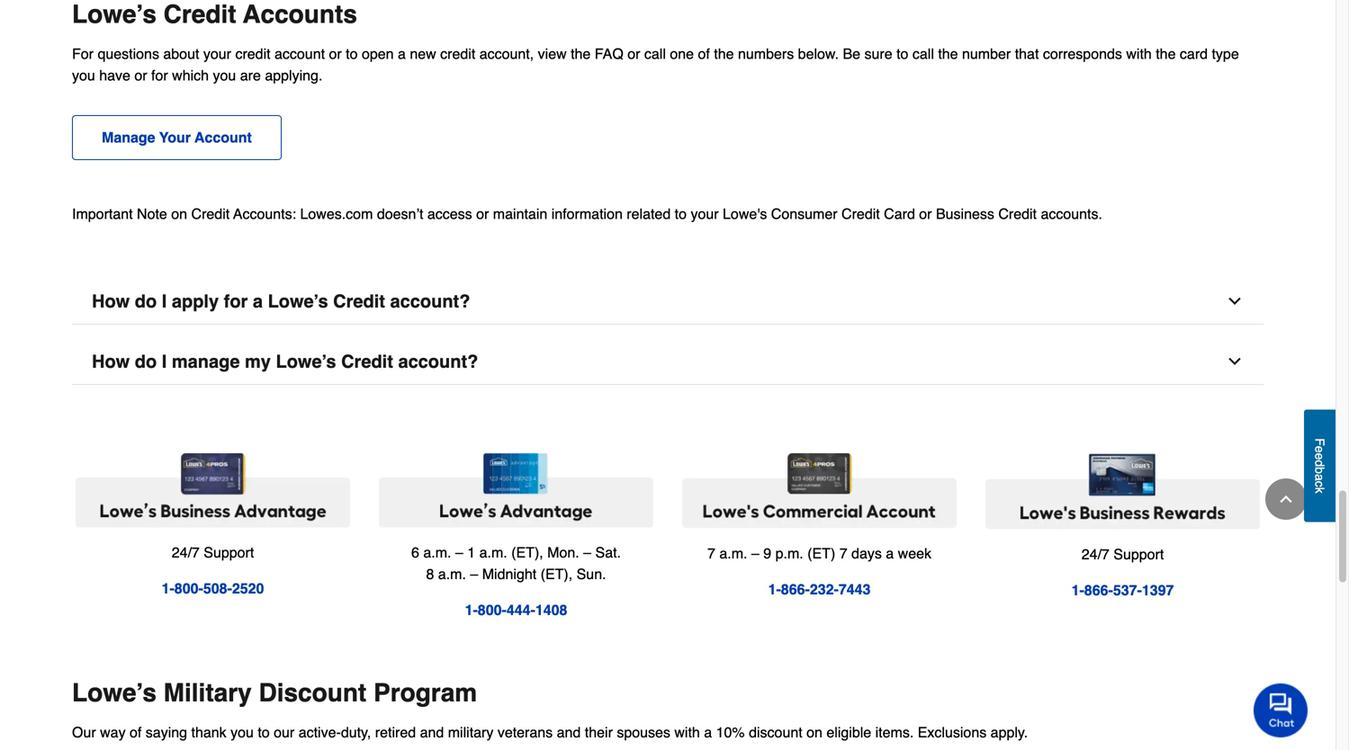 Task type: describe. For each thing, give the bounding box(es) containing it.
1 credit from the left
[[235, 45, 271, 62]]

3 the from the left
[[938, 45, 958, 62]]

0 vertical spatial (et),
[[512, 544, 544, 561]]

have
[[99, 67, 130, 84]]

1 7 from the left
[[708, 546, 716, 562]]

corresponds
[[1043, 45, 1123, 62]]

related
[[627, 206, 671, 222]]

how for how do i apply for a lowe's credit account?
[[92, 291, 130, 312]]

below.
[[798, 45, 839, 62]]

a.m. right 1
[[480, 544, 508, 561]]

card
[[1180, 45, 1208, 62]]

1- for 1-800-508-2520
[[162, 581, 174, 597]]

doesn't
[[377, 206, 424, 222]]

1-800-444-1408 link
[[465, 602, 568, 619]]

do for apply
[[135, 291, 157, 312]]

7 a.m. – 9 p.m. (et) 7 days a week
[[708, 546, 932, 562]]

– left 1
[[455, 544, 463, 561]]

access
[[428, 206, 472, 222]]

1-800-444-1408
[[465, 602, 568, 619]]

sat.
[[596, 544, 621, 561]]

eligible
[[827, 725, 872, 741]]

2 7 from the left
[[840, 546, 848, 562]]

24/7 support for 508-
[[172, 544, 254, 561]]

maintain
[[493, 206, 548, 222]]

open
[[362, 45, 394, 62]]

military
[[164, 679, 252, 708]]

1 and from the left
[[420, 725, 444, 741]]

days
[[852, 546, 882, 562]]

of inside for questions about your credit account or to open a new credit account, view the faq or call one of the numbers below. be sure to call the number that corresponds with the card type you have or for which  you are applying.
[[698, 45, 710, 62]]

you down 'for'
[[72, 67, 95, 84]]

4 the from the left
[[1156, 45, 1176, 62]]

for inside button
[[224, 291, 248, 312]]

24/7 for 866-
[[1082, 546, 1110, 563]]

a up my
[[253, 291, 263, 312]]

apply
[[172, 291, 219, 312]]

lowes.com
[[300, 206, 373, 222]]

f e e d b a c k
[[1313, 439, 1328, 494]]

lowe's credit accounts
[[72, 0, 357, 29]]

retired
[[375, 725, 416, 741]]

accounts:
[[233, 206, 296, 222]]

a.m. right 8
[[438, 566, 466, 583]]

lowe's commercial account credit card. image
[[682, 454, 957, 529]]

1 vertical spatial account?
[[398, 352, 478, 372]]

consumer
[[771, 206, 838, 222]]

spouses
[[617, 725, 671, 741]]

saying
[[146, 725, 187, 741]]

accounts.
[[1041, 206, 1103, 222]]

how for how do i manage my lowe's credit account?
[[92, 352, 130, 372]]

chevron up image
[[1278, 491, 1296, 509]]

2 the from the left
[[714, 45, 734, 62]]

your inside for questions about your credit account or to open a new credit account, view the faq or call one of the numbers below. be sure to call the number that corresponds with the card type you have or for which  you are applying.
[[203, 45, 231, 62]]

– left sat.
[[584, 544, 592, 561]]

military
[[448, 725, 494, 741]]

manage your account link
[[72, 115, 282, 160]]

view
[[538, 45, 567, 62]]

2520
[[232, 581, 264, 597]]

lowe's right my
[[276, 352, 336, 372]]

1-866-232-7443
[[768, 582, 871, 598]]

how do i manage my lowe's credit account? button
[[72, 339, 1264, 385]]

you left the are
[[213, 67, 236, 84]]

important note on credit accounts: lowes.com doesn't access or maintain information related to your lowe's consumer credit card or business credit accounts.
[[72, 206, 1103, 222]]

1-866-537-1397
[[1072, 582, 1174, 599]]

8
[[426, 566, 434, 583]]

manage
[[172, 352, 240, 372]]

7443
[[839, 582, 871, 598]]

24/7 support for 537-
[[1082, 546, 1164, 563]]

to left open
[[346, 45, 358, 62]]

or down questions
[[134, 67, 147, 84]]

1
[[468, 544, 476, 561]]

1- for 1-866-232-7443
[[768, 582, 781, 598]]

sun.
[[577, 566, 606, 583]]

a left the 10% on the bottom
[[704, 725, 712, 741]]

or right access
[[476, 206, 489, 222]]

0 vertical spatial on
[[171, 206, 187, 222]]

to right related
[[675, 206, 687, 222]]

chat invite button image
[[1254, 683, 1309, 738]]

lowe's
[[723, 206, 767, 222]]

about
[[163, 45, 199, 62]]

sure
[[865, 45, 893, 62]]

midnight
[[482, 566, 537, 583]]

manage
[[102, 129, 155, 146]]

1408
[[536, 602, 568, 619]]

800- for 508-
[[174, 581, 203, 597]]

lowe's business advantage credit card. image
[[76, 454, 350, 528]]

1-800-508-2520
[[162, 581, 264, 597]]

lowe's business rewards credit card. image
[[986, 454, 1260, 530]]

10%
[[716, 725, 745, 741]]

2 e from the top
[[1313, 453, 1328, 460]]

account
[[195, 129, 252, 146]]

2 credit from the left
[[440, 45, 476, 62]]

accounts
[[243, 0, 357, 29]]

0 vertical spatial account?
[[390, 291, 470, 312]]

how do i apply for a lowe's credit account?
[[92, 291, 470, 312]]

be
[[843, 45, 861, 62]]

active-
[[299, 725, 341, 741]]

numbers
[[738, 45, 794, 62]]

their
[[585, 725, 613, 741]]

card
[[884, 206, 915, 222]]

business
[[936, 206, 995, 222]]

that
[[1015, 45, 1039, 62]]

1-866-537-1397 link
[[1072, 582, 1174, 599]]

9
[[764, 546, 772, 562]]

how do i apply for a lowe's credit account? button
[[72, 279, 1264, 325]]

a up the 'k'
[[1313, 474, 1328, 481]]

444-
[[507, 602, 536, 619]]

2 and from the left
[[557, 725, 581, 741]]



Task type: vqa. For each thing, say whether or not it's contained in the screenshot.


Task type: locate. For each thing, give the bounding box(es) containing it.
you
[[72, 67, 95, 84], [213, 67, 236, 84], [231, 725, 254, 741]]

1397
[[1142, 582, 1174, 599]]

your
[[203, 45, 231, 62], [691, 206, 719, 222]]

with
[[1127, 45, 1152, 62], [675, 725, 700, 741]]

i
[[162, 291, 167, 312], [162, 352, 167, 372]]

1 horizontal spatial 7
[[840, 546, 848, 562]]

and
[[420, 725, 444, 741], [557, 725, 581, 741]]

with left the card
[[1127, 45, 1152, 62]]

7
[[708, 546, 716, 562], [840, 546, 848, 562]]

chevron down image for how do i manage my lowe's credit account?
[[1226, 353, 1244, 371]]

1 horizontal spatial 24/7
[[1082, 546, 1110, 563]]

chevron down image for how do i apply for a lowe's credit account?
[[1226, 293, 1244, 311]]

f e e d b a c k button
[[1305, 410, 1336, 522]]

1 e from the top
[[1313, 446, 1328, 453]]

0 horizontal spatial of
[[130, 725, 142, 741]]

1 horizontal spatial credit
[[440, 45, 476, 62]]

with left the 10% on the bottom
[[675, 725, 700, 741]]

k
[[1313, 488, 1328, 494]]

chevron down image
[[1226, 293, 1244, 311], [1226, 353, 1244, 371]]

on left eligible
[[807, 725, 823, 741]]

support up 537- at right bottom
[[1114, 546, 1164, 563]]

i left 'apply' on the left top
[[162, 291, 167, 312]]

800- left 2520
[[174, 581, 203, 597]]

537-
[[1114, 582, 1142, 599]]

your up which
[[203, 45, 231, 62]]

exclusions
[[918, 725, 987, 741]]

1 the from the left
[[571, 45, 591, 62]]

veterans
[[498, 725, 553, 741]]

p.m.
[[776, 546, 804, 562]]

week
[[898, 546, 932, 562]]

800- for 444-
[[478, 602, 507, 619]]

0 horizontal spatial credit
[[235, 45, 271, 62]]

scroll to top element
[[1266, 479, 1307, 520]]

the right view
[[571, 45, 591, 62]]

1 vertical spatial do
[[135, 352, 157, 372]]

866- left 1397
[[1085, 582, 1114, 599]]

1 vertical spatial 800-
[[478, 602, 507, 619]]

1 horizontal spatial 24/7 support
[[1082, 546, 1164, 563]]

for questions about your credit account or to open a new credit account, view the faq or call one of the numbers below. be sure to call the number that corresponds with the card type you have or for which  you are applying.
[[72, 45, 1239, 84]]

credit right new
[[440, 45, 476, 62]]

0 horizontal spatial 24/7
[[172, 544, 200, 561]]

do for manage
[[135, 352, 157, 372]]

items.
[[876, 725, 914, 741]]

credit up the are
[[235, 45, 271, 62]]

new
[[410, 45, 436, 62]]

chevron down image inside how do i apply for a lowe's credit account? button
[[1226, 293, 1244, 311]]

24/7 up "1-866-537-1397" link
[[1082, 546, 1110, 563]]

866- down p.m.
[[781, 582, 810, 598]]

a left new
[[398, 45, 406, 62]]

2 how from the top
[[92, 352, 130, 372]]

call right "sure"
[[913, 45, 934, 62]]

apply.
[[991, 725, 1028, 741]]

(et)
[[808, 546, 836, 562]]

do left manage
[[135, 352, 157, 372]]

0 horizontal spatial for
[[151, 67, 168, 84]]

0 vertical spatial your
[[203, 45, 231, 62]]

24/7 support
[[172, 544, 254, 561], [1082, 546, 1164, 563]]

1 horizontal spatial for
[[224, 291, 248, 312]]

–
[[455, 544, 463, 561], [584, 544, 592, 561], [752, 546, 760, 562], [470, 566, 478, 583]]

2 866- from the left
[[1085, 582, 1114, 599]]

1 horizontal spatial call
[[913, 45, 934, 62]]

of right 'way'
[[130, 725, 142, 741]]

b
[[1313, 467, 1328, 474]]

account,
[[480, 45, 534, 62]]

you right thank
[[231, 725, 254, 741]]

on right note
[[171, 206, 187, 222]]

to right "sure"
[[897, 45, 909, 62]]

one
[[670, 45, 694, 62]]

which
[[172, 67, 209, 84]]

1 vertical spatial chevron down image
[[1226, 353, 1244, 371]]

0 vertical spatial i
[[162, 291, 167, 312]]

866- for 537-
[[1085, 582, 1114, 599]]

support for 1397
[[1114, 546, 1164, 563]]

i for manage
[[162, 352, 167, 372]]

of
[[698, 45, 710, 62], [130, 725, 142, 741]]

or right account
[[329, 45, 342, 62]]

your left lowe's
[[691, 206, 719, 222]]

1 vertical spatial for
[[224, 291, 248, 312]]

c
[[1313, 481, 1328, 488]]

discount
[[259, 679, 367, 708]]

to
[[346, 45, 358, 62], [897, 45, 909, 62], [675, 206, 687, 222], [258, 725, 270, 741]]

a right days
[[886, 546, 894, 562]]

do
[[135, 291, 157, 312], [135, 352, 157, 372]]

or right the card
[[919, 206, 932, 222]]

508-
[[203, 581, 232, 597]]

1- left 444-
[[465, 602, 478, 619]]

our way of saying thank you to our active-duty, retired and military veterans and their spouses with a 10% discount on eligible items. exclusions apply.
[[72, 725, 1028, 741]]

the left number
[[938, 45, 958, 62]]

1 vertical spatial your
[[691, 206, 719, 222]]

0 horizontal spatial support
[[204, 544, 254, 561]]

with inside for questions about your credit account or to open a new credit account, view the faq or call one of the numbers below. be sure to call the number that corresponds with the card type you have or for which  you are applying.
[[1127, 45, 1152, 62]]

232-
[[810, 582, 839, 598]]

1 do from the top
[[135, 291, 157, 312]]

24/7 up '1-800-508-2520'
[[172, 544, 200, 561]]

i for apply
[[162, 291, 167, 312]]

way
[[100, 725, 126, 741]]

1 vertical spatial on
[[807, 725, 823, 741]]

do left 'apply' on the left top
[[135, 291, 157, 312]]

2 do from the top
[[135, 352, 157, 372]]

on
[[171, 206, 187, 222], [807, 725, 823, 741]]

my
[[245, 352, 271, 372]]

800- down midnight
[[478, 602, 507, 619]]

thank
[[191, 725, 227, 741]]

lowe's up how do i manage my lowe's credit account?
[[268, 291, 328, 312]]

your
[[159, 129, 191, 146]]

i left manage
[[162, 352, 167, 372]]

– left 9
[[752, 546, 760, 562]]

1-866-232-7443 link
[[768, 582, 871, 598]]

applying.
[[265, 67, 323, 84]]

1 vertical spatial i
[[162, 352, 167, 372]]

– down 1
[[470, 566, 478, 583]]

0 horizontal spatial 800-
[[174, 581, 203, 597]]

0 vertical spatial for
[[151, 67, 168, 84]]

1 vertical spatial how
[[92, 352, 130, 372]]

7 left 9
[[708, 546, 716, 562]]

1- for 1-866-537-1397
[[1072, 582, 1085, 599]]

866- for 232-
[[781, 582, 810, 598]]

chevron down image inside how do i manage my lowe's credit account? button
[[1226, 353, 1244, 371]]

1 866- from the left
[[781, 582, 810, 598]]

our
[[274, 725, 295, 741]]

f
[[1313, 439, 1328, 446]]

d
[[1313, 460, 1328, 467]]

number
[[962, 45, 1011, 62]]

6
[[411, 544, 419, 561]]

e
[[1313, 446, 1328, 453], [1313, 453, 1328, 460]]

of right "one"
[[698, 45, 710, 62]]

1 horizontal spatial support
[[1114, 546, 1164, 563]]

faq
[[595, 45, 624, 62]]

a.m. right 6
[[423, 544, 451, 561]]

support
[[204, 544, 254, 561], [1114, 546, 1164, 563]]

account
[[275, 45, 325, 62]]

1 vertical spatial with
[[675, 725, 700, 741]]

0 vertical spatial 800-
[[174, 581, 203, 597]]

0 horizontal spatial call
[[645, 45, 666, 62]]

1 horizontal spatial on
[[807, 725, 823, 741]]

and left their
[[557, 725, 581, 741]]

support up the 508-
[[204, 544, 254, 561]]

e up the b
[[1313, 453, 1328, 460]]

for right 'apply' on the left top
[[224, 291, 248, 312]]

24/7 support up "1-866-537-1397" link
[[1082, 546, 1164, 563]]

24/7 for 800-
[[172, 544, 200, 561]]

for inside for questions about your credit account or to open a new credit account, view the faq or call one of the numbers below. be sure to call the number that corresponds with the card type you have or for which  you are applying.
[[151, 67, 168, 84]]

lowe's up 'way'
[[72, 679, 157, 708]]

a inside for questions about your credit account or to open a new credit account, view the faq or call one of the numbers below. be sure to call the number that corresponds with the card type you have or for which  you are applying.
[[398, 45, 406, 62]]

7 right the (et)
[[840, 546, 848, 562]]

0 vertical spatial do
[[135, 291, 157, 312]]

1 vertical spatial of
[[130, 725, 142, 741]]

1- down 9
[[768, 582, 781, 598]]

how
[[92, 291, 130, 312], [92, 352, 130, 372]]

e up "d"
[[1313, 446, 1328, 453]]

and right retired in the bottom of the page
[[420, 725, 444, 741]]

credit
[[235, 45, 271, 62], [440, 45, 476, 62]]

type
[[1212, 45, 1239, 62]]

duty,
[[341, 725, 371, 741]]

important
[[72, 206, 133, 222]]

1 horizontal spatial with
[[1127, 45, 1152, 62]]

0 horizontal spatial on
[[171, 206, 187, 222]]

2 call from the left
[[913, 45, 934, 62]]

1 call from the left
[[645, 45, 666, 62]]

1 how from the top
[[92, 291, 130, 312]]

1 vertical spatial (et),
[[541, 566, 573, 583]]

1 horizontal spatial 800-
[[478, 602, 507, 619]]

0 vertical spatial how
[[92, 291, 130, 312]]

a.m. left 9
[[720, 546, 748, 562]]

for down about
[[151, 67, 168, 84]]

the left numbers
[[714, 45, 734, 62]]

1- left 537- at right bottom
[[1072, 582, 1085, 599]]

lowe's up questions
[[72, 0, 157, 29]]

0 horizontal spatial and
[[420, 725, 444, 741]]

1 horizontal spatial your
[[691, 206, 719, 222]]

for
[[72, 45, 94, 62]]

the
[[571, 45, 591, 62], [714, 45, 734, 62], [938, 45, 958, 62], [1156, 45, 1176, 62]]

1 horizontal spatial of
[[698, 45, 710, 62]]

mon.
[[548, 544, 580, 561]]

lowe's advantage credit card. image
[[379, 454, 654, 528]]

lowe's military discount program
[[72, 679, 477, 708]]

the left the card
[[1156, 45, 1176, 62]]

are
[[240, 67, 261, 84]]

6 a.m. – 1 a.m. (et), mon. – sat. 8 a.m. – midnight (et), sun.
[[411, 544, 621, 583]]

account?
[[390, 291, 470, 312], [398, 352, 478, 372]]

1- for 1-800-444-1408
[[465, 602, 478, 619]]

1- left the 508-
[[162, 581, 174, 597]]

0 horizontal spatial with
[[675, 725, 700, 741]]

0 vertical spatial with
[[1127, 45, 1152, 62]]

support for 2520
[[204, 544, 254, 561]]

information
[[552, 206, 623, 222]]

0 vertical spatial of
[[698, 45, 710, 62]]

24/7 support up '1-800-508-2520'
[[172, 544, 254, 561]]

credit
[[164, 0, 236, 29], [191, 206, 230, 222], [842, 206, 880, 222], [999, 206, 1037, 222], [333, 291, 385, 312], [341, 352, 393, 372]]

our
[[72, 725, 96, 741]]

1 i from the top
[[162, 291, 167, 312]]

1 horizontal spatial 866-
[[1085, 582, 1114, 599]]

(et),
[[512, 544, 544, 561], [541, 566, 573, 583]]

1 horizontal spatial and
[[557, 725, 581, 741]]

2 i from the top
[[162, 352, 167, 372]]

how do i manage my lowe's credit account?
[[92, 352, 478, 372]]

1-
[[162, 581, 174, 597], [768, 582, 781, 598], [1072, 582, 1085, 599], [465, 602, 478, 619]]

0 horizontal spatial 24/7 support
[[172, 544, 254, 561]]

program
[[374, 679, 477, 708]]

(et), down 'mon.'
[[541, 566, 573, 583]]

0 horizontal spatial 7
[[708, 546, 716, 562]]

(et), up midnight
[[512, 544, 544, 561]]

0 horizontal spatial your
[[203, 45, 231, 62]]

call left "one"
[[645, 45, 666, 62]]

discount
[[749, 725, 803, 741]]

to left our
[[258, 725, 270, 741]]

2 chevron down image from the top
[[1226, 353, 1244, 371]]

0 vertical spatial chevron down image
[[1226, 293, 1244, 311]]

1 chevron down image from the top
[[1226, 293, 1244, 311]]

or right faq
[[628, 45, 641, 62]]

0 horizontal spatial 866-
[[781, 582, 810, 598]]

800-
[[174, 581, 203, 597], [478, 602, 507, 619]]



